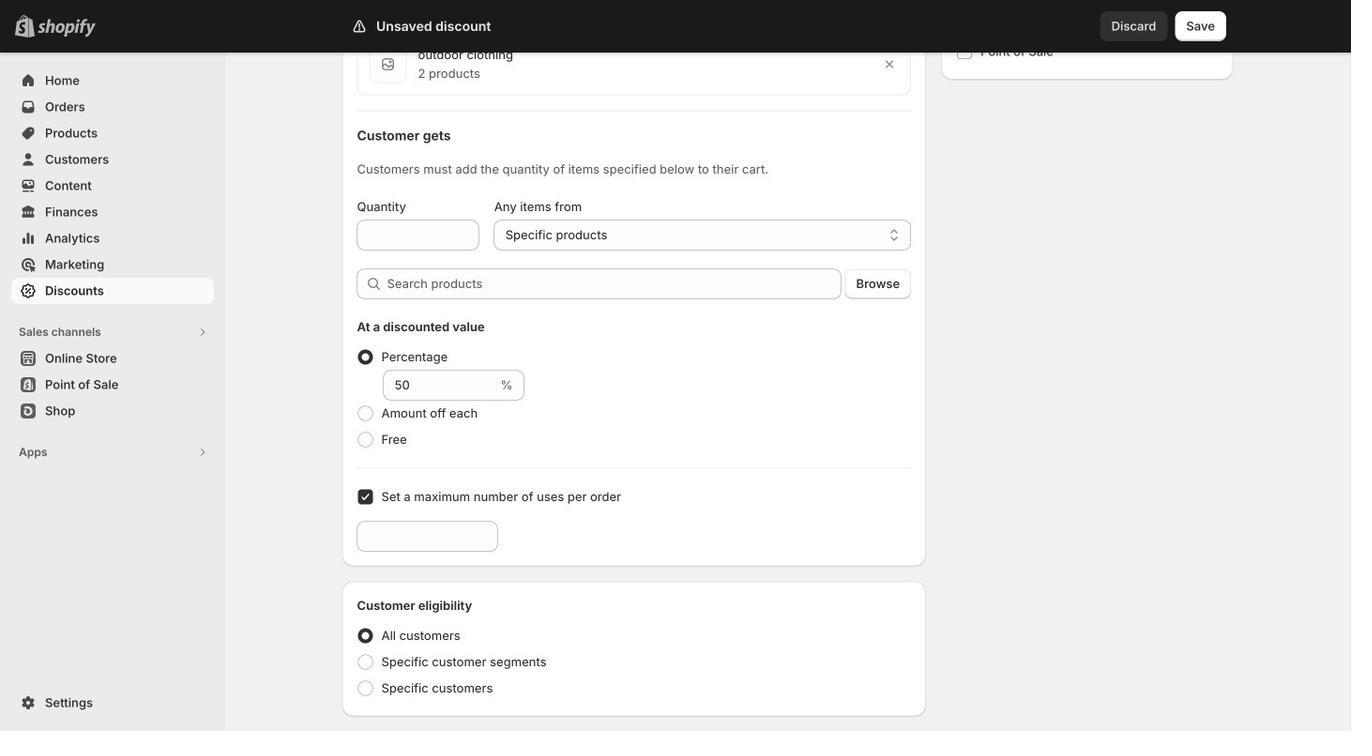Task type: vqa. For each thing, say whether or not it's contained in the screenshot.
tab list
no



Task type: locate. For each thing, give the bounding box(es) containing it.
None text field
[[357, 220, 479, 250], [383, 370, 497, 400], [357, 521, 498, 551], [357, 220, 479, 250], [383, 370, 497, 400], [357, 521, 498, 551]]



Task type: describe. For each thing, give the bounding box(es) containing it.
shopify image
[[38, 19, 96, 37]]

Search products text field
[[387, 269, 841, 299]]



